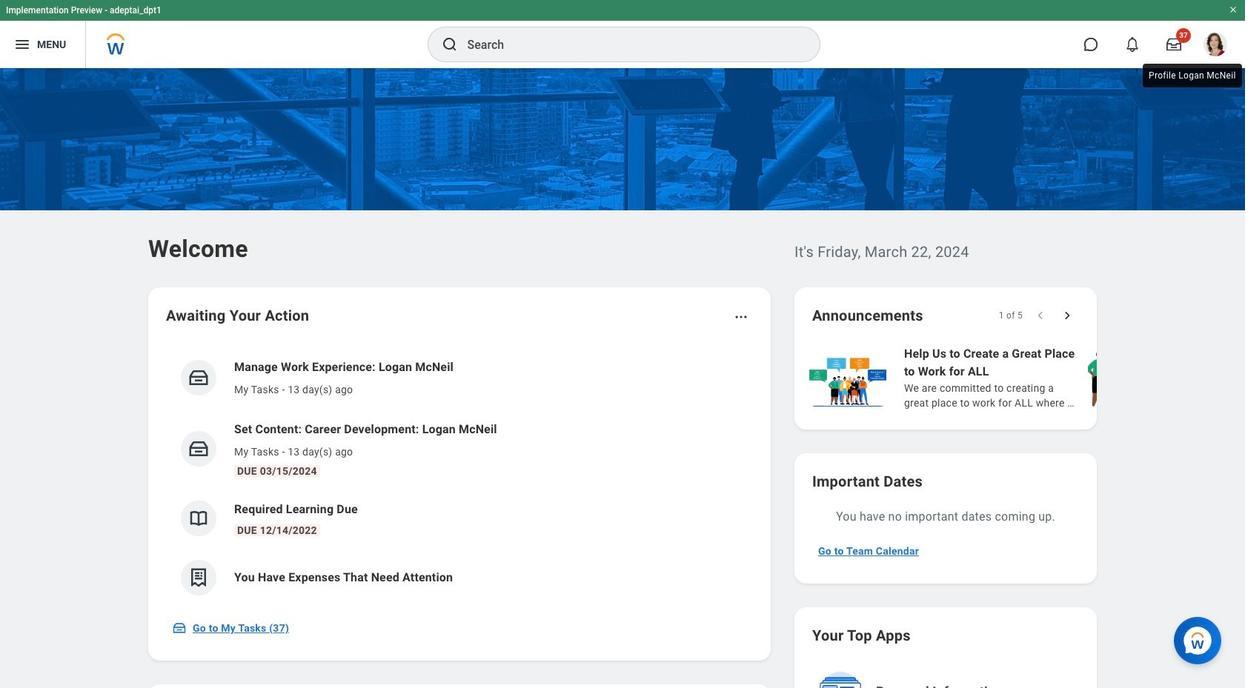 Task type: describe. For each thing, give the bounding box(es) containing it.
0 horizontal spatial list
[[166, 347, 753, 608]]

book open image
[[188, 508, 210, 530]]

inbox large image
[[1167, 37, 1182, 52]]

justify image
[[13, 36, 31, 53]]

1 vertical spatial inbox image
[[188, 438, 210, 460]]

notifications large image
[[1125, 37, 1140, 52]]

2 vertical spatial inbox image
[[172, 621, 187, 636]]

chevron left small image
[[1033, 308, 1048, 323]]

profile logan mcneil image
[[1204, 33, 1228, 59]]



Task type: locate. For each thing, give the bounding box(es) containing it.
main content
[[0, 68, 1245, 689]]

dashboard expenses image
[[188, 567, 210, 589]]

search image
[[441, 36, 458, 53]]

1 horizontal spatial list
[[806, 344, 1245, 412]]

status
[[999, 310, 1023, 322]]

chevron right small image
[[1060, 308, 1075, 323]]

Search Workday  search field
[[467, 28, 789, 61]]

related actions image
[[734, 310, 749, 325]]

close environment banner image
[[1229, 5, 1238, 14]]

tooltip
[[1140, 61, 1245, 90]]

inbox image
[[188, 367, 210, 389], [188, 438, 210, 460], [172, 621, 187, 636]]

0 vertical spatial inbox image
[[188, 367, 210, 389]]

banner
[[0, 0, 1245, 68]]

list
[[806, 344, 1245, 412], [166, 347, 753, 608]]



Task type: vqa. For each thing, say whether or not it's contained in the screenshot.
configure ICON
no



